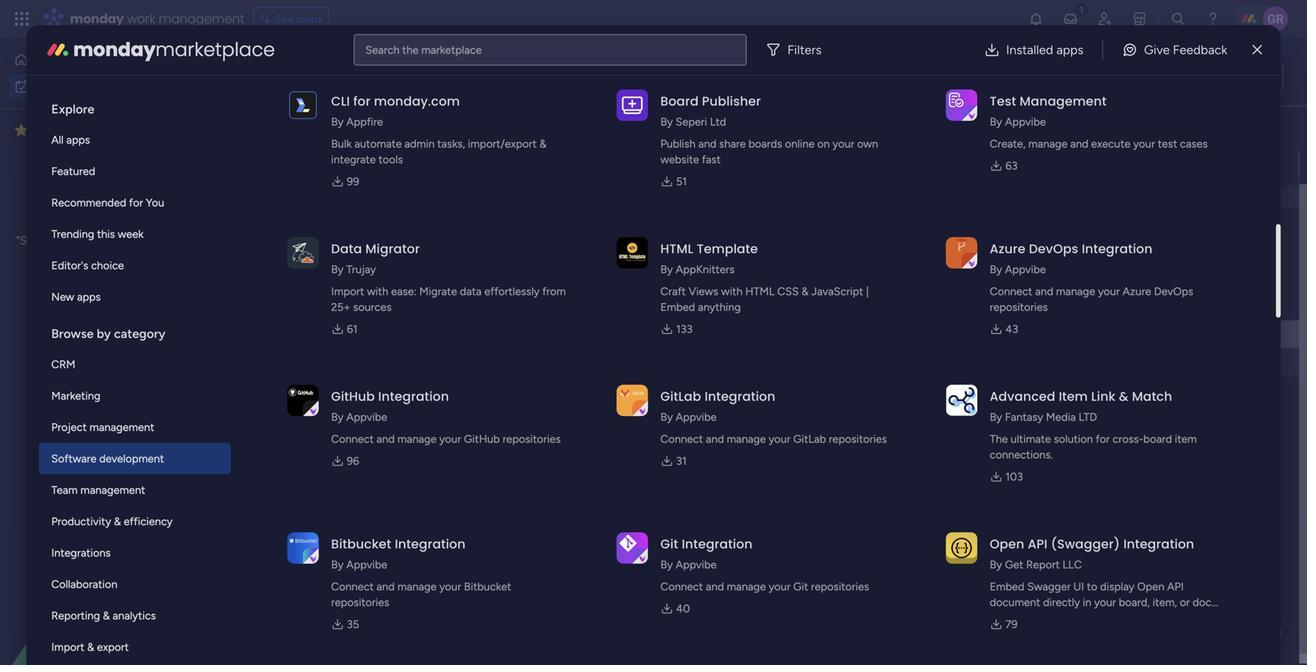 Task type: vqa. For each thing, say whether or not it's contained in the screenshot.
Publisher
yes



Task type: describe. For each thing, give the bounding box(es) containing it.
search everything image
[[1171, 11, 1186, 27]]

notifications image
[[1028, 11, 1044, 27]]

team
[[51, 484, 78, 497]]

25+
[[331, 301, 351, 314]]

by inside data migrator by trujay
[[331, 263, 344, 276]]

later
[[129, 252, 153, 266]]

all
[[51, 133, 64, 147]]

this week / 1 item
[[264, 296, 377, 316]]

"star"
[[16, 234, 45, 248]]

give feedback button
[[1110, 34, 1240, 66]]

manage for github integration
[[398, 433, 437, 446]]

or
[[1180, 596, 1190, 610]]

(swagger)
[[1051, 536, 1120, 553]]

0 vertical spatial management
[[159, 10, 244, 28]]

featured
[[51, 165, 95, 178]]

item inside overdue / 1 item
[[347, 130, 369, 143]]

software development
[[51, 452, 164, 466]]

by inside the bitbucket integration by appvibe
[[331, 559, 344, 572]]

solution
[[1054, 433, 1093, 446]]

favorites button
[[11, 117, 153, 144]]

favorites
[[34, 123, 86, 138]]

import for import & export
[[51, 641, 84, 654]]

your inside "embed swagger ui to display open api document directly in your board, item, or doc as a widget."
[[1094, 596, 1116, 610]]

collaboration
[[51, 578, 117, 592]]

marketing option
[[39, 380, 231, 412]]

home option
[[9, 47, 191, 72]]

all apps option
[[39, 124, 231, 156]]

by inside 'html template by appknitters'
[[661, 263, 673, 276]]

bitbucket integration by appvibe
[[331, 536, 466, 572]]

app logo image for board publisher
[[617, 89, 648, 121]]

project management option
[[39, 412, 231, 443]]

installed
[[1006, 42, 1054, 57]]

plans
[[296, 12, 322, 26]]

bitbucket inside the bitbucket integration by appvibe
[[331, 536, 391, 553]]

repositories for gitlab integration
[[829, 433, 887, 446]]

app logo image for gitlab integration
[[617, 385, 648, 416]]

item,
[[1153, 596, 1177, 610]]

0 horizontal spatial marketplace
[[156, 37, 275, 63]]

editor's
[[51, 259, 88, 272]]

filters button
[[759, 34, 834, 66]]

app logo image for cli for monday.com
[[287, 89, 319, 121]]

integrate
[[331, 153, 376, 166]]

and for azure devops integration
[[1035, 285, 1054, 298]]

open inside "embed swagger ui to display open api document directly in your board, item, or doc as a widget."
[[1137, 581, 1165, 594]]

0 inside today / 0 items
[[323, 243, 330, 257]]

133
[[676, 323, 693, 336]]

appvibe for bitbucket integration
[[346, 559, 387, 572]]

project
[[51, 421, 87, 434]]

app logo image for html template
[[617, 237, 648, 269]]

appvibe for git integration
[[676, 559, 717, 572]]

cli
[[331, 92, 350, 110]]

by inside open api (swagger) integration by get report llc
[[990, 559, 1002, 572]]

embed swagger ui to display open api document directly in your board, item, or doc as a widget.
[[990, 581, 1212, 625]]

llc
[[1063, 559, 1082, 572]]

cross-
[[1113, 433, 1144, 446]]

board for this week /
[[854, 296, 883, 309]]

team management option
[[39, 475, 231, 506]]

yet
[[143, 216, 161, 230]]

management for project management
[[90, 421, 154, 434]]

installed apps button
[[972, 34, 1096, 66]]

widget.
[[1012, 612, 1048, 625]]

recommended for you
[[51, 196, 164, 210]]

1 inside overdue / 1 item
[[340, 130, 344, 143]]

manage for gitlab integration
[[727, 433, 766, 446]]

give
[[1144, 42, 1170, 57]]

data
[[331, 240, 362, 258]]

next
[[264, 409, 295, 429]]

reporting & analytics
[[51, 610, 156, 623]]

featured option
[[39, 156, 231, 187]]

trending
[[51, 228, 94, 241]]

/ right date
[[374, 522, 381, 542]]

embed inside craft views with html css & javascript | embed anything
[[661, 301, 695, 314]]

hide done items
[[475, 130, 556, 143]]

ease:
[[391, 285, 417, 298]]

invite members image
[[1097, 11, 1113, 27]]

app logo image for azure devops integration
[[946, 237, 977, 269]]

work
[[274, 59, 337, 94]]

items right the done in the top left of the page
[[529, 130, 556, 143]]

doc
[[1193, 596, 1212, 610]]

home
[[35, 53, 65, 66]]

swagger
[[1027, 581, 1071, 594]]

api inside "embed swagger ui to display open api document directly in your board, item, or doc as a widget."
[[1167, 581, 1184, 594]]

1 horizontal spatial marketplace
[[421, 43, 482, 57]]

items inside without a date / 0 items
[[394, 526, 422, 540]]

efficiency
[[124, 515, 173, 529]]

give feedback
[[1144, 42, 1228, 57]]

create,
[[990, 137, 1026, 151]]

boards inside "publish and share boards online on your own website fast"
[[749, 137, 782, 151]]

and for git integration
[[706, 581, 724, 594]]

2 do from the top
[[690, 330, 703, 342]]

update feed image
[[1063, 11, 1079, 27]]

99
[[347, 175, 359, 188]]

& left the analytics
[[103, 610, 110, 623]]

without
[[264, 522, 320, 542]]

recommended for you option
[[39, 187, 231, 219]]

import for import with ease: migrate data effortlessly from 25+ sources
[[331, 285, 364, 298]]

integrations option
[[39, 538, 231, 569]]

0 horizontal spatial a
[[324, 522, 333, 542]]

access
[[80, 252, 116, 266]]

repositories for git integration
[[811, 581, 869, 594]]

online
[[785, 137, 815, 151]]

azure inside connect and manage your azure devops repositories
[[1123, 285, 1152, 298]]

cases
[[1180, 137, 1208, 151]]

and left execute
[[1070, 137, 1089, 151]]

connect for github
[[331, 433, 374, 446]]

integration inside open api (swagger) integration by get report llc
[[1124, 536, 1195, 553]]

data
[[460, 285, 482, 298]]

reporting & analytics option
[[39, 601, 231, 632]]

2 to- from the top
[[675, 330, 690, 342]]

open inside open api (swagger) integration by get report llc
[[990, 536, 1025, 553]]

no favorite boards yet "star" any board so that you can easily access it later
[[16, 216, 184, 266]]

integration for github integration
[[378, 388, 449, 406]]

publish and share boards online on your own website fast
[[661, 137, 878, 166]]

export
[[97, 641, 129, 654]]

people for /
[[982, 296, 1015, 309]]

0 inside without a date / 0 items
[[385, 526, 392, 540]]

appfire
[[346, 115, 383, 129]]

1 image
[[1075, 1, 1089, 18]]

date for /
[[1089, 296, 1112, 309]]

items inside today / 0 items
[[333, 243, 360, 257]]

manage down 'test management by appvibe'
[[1029, 137, 1068, 151]]

connections.
[[990, 448, 1053, 462]]

app logo image for test management
[[946, 89, 977, 121]]

0 down next week / 0 items
[[314, 470, 321, 483]]

1 inside this week / 1 item
[[348, 300, 352, 313]]

software development option
[[39, 443, 231, 475]]

|
[[866, 285, 869, 298]]

boards inside 'no favorite boards yet "star" any board so that you can easily access it later'
[[103, 216, 141, 230]]

monday work management
[[70, 10, 244, 28]]

connect for git
[[661, 581, 703, 594]]

html inside craft views with html css & javascript | embed anything
[[745, 285, 775, 298]]

my work
[[232, 59, 337, 94]]

crm option
[[39, 349, 231, 380]]

css
[[778, 285, 799, 298]]

/ right today at the left top of the page
[[312, 239, 320, 259]]

reporting
[[51, 610, 100, 623]]

by
[[97, 327, 111, 342]]

new apps option
[[39, 281, 231, 313]]

your inside connect and manage your azure devops repositories
[[1098, 285, 1120, 298]]

azure devops integration by appvibe
[[990, 240, 1153, 276]]

browse
[[51, 327, 94, 342]]

by inside 'test management by appvibe'
[[990, 115, 1002, 129]]

github inside github integration by appvibe
[[331, 388, 375, 406]]

search image
[[422, 130, 435, 143]]

on
[[817, 137, 830, 151]]

gitlab integration by appvibe
[[661, 388, 776, 424]]

ui
[[1074, 581, 1084, 594]]

productivity
[[51, 515, 111, 529]]

monday marketplace image
[[45, 37, 70, 62]]

select product image
[[14, 11, 30, 27]]

your inside "publish and share boards online on your own website fast"
[[833, 137, 855, 151]]

0 inside next week / 0 items
[[351, 413, 358, 426]]

35
[[347, 618, 359, 632]]

import/export
[[468, 137, 537, 151]]

new apps
[[51, 290, 101, 304]]

items inside next week / 0 items
[[360, 413, 388, 426]]

trujay
[[346, 263, 376, 276]]

favorite
[[58, 216, 101, 230]]

appvibe for github integration
[[346, 411, 387, 424]]

import & export option
[[39, 632, 231, 664]]

advanced
[[990, 388, 1056, 406]]

team management
[[51, 484, 145, 497]]



Task type: locate. For each thing, give the bounding box(es) containing it.
connect up '40'
[[661, 581, 703, 594]]

1 with from the left
[[367, 285, 388, 298]]

monday marketplace
[[73, 37, 275, 63]]

connect up 35
[[331, 581, 374, 594]]

and inside connect and manage your bitbucket repositories
[[377, 581, 395, 594]]

people up 43
[[982, 296, 1015, 309]]

advanced item link & match by fantasy media ltd
[[990, 388, 1173, 424]]

1 vertical spatial item
[[355, 300, 377, 313]]

appvibe up create,
[[1005, 115, 1046, 129]]

open up the get
[[990, 536, 1025, 553]]

1 group from the top
[[700, 126, 731, 139]]

1 vertical spatial board
[[854, 126, 883, 139]]

week right this
[[296, 296, 333, 316]]

& inside craft views with html css & javascript | embed anything
[[802, 285, 809, 298]]

for
[[353, 92, 371, 110], [129, 196, 143, 210], [1096, 433, 1110, 446]]

software
[[51, 452, 96, 466]]

0 horizontal spatial board
[[70, 234, 100, 248]]

item inside this week / 1 item
[[355, 300, 377, 313]]

people
[[982, 126, 1015, 139], [982, 296, 1015, 309]]

import up 25+
[[331, 285, 364, 298]]

people down test
[[982, 126, 1015, 139]]

& left export
[[87, 641, 94, 654]]

board for overdue /
[[854, 126, 883, 139]]

0 up 96
[[351, 413, 358, 426]]

import down reporting
[[51, 641, 84, 654]]

api inside open api (swagger) integration by get report llc
[[1028, 536, 1048, 553]]

integration up the item,
[[1124, 536, 1195, 553]]

0 items
[[314, 470, 351, 483]]

0 vertical spatial to-do
[[675, 160, 703, 173]]

appvibe for test management
[[1005, 115, 1046, 129]]

editor's choice
[[51, 259, 124, 272]]

1 horizontal spatial git
[[793, 581, 809, 594]]

1 horizontal spatial html
[[745, 285, 775, 298]]

publish
[[661, 137, 696, 151]]

repositories inside connect and manage your azure devops repositories
[[990, 301, 1048, 314]]

None search field
[[298, 124, 441, 149]]

marketing
[[51, 390, 100, 403]]

1 people from the top
[[982, 126, 1015, 139]]

0 horizontal spatial for
[[129, 196, 143, 210]]

/
[[329, 126, 336, 146], [312, 239, 320, 259], [337, 296, 344, 316], [340, 409, 347, 429], [374, 522, 381, 542]]

no
[[39, 216, 55, 230]]

publisher
[[702, 92, 761, 110]]

hide
[[475, 130, 499, 143]]

0 vertical spatial board
[[661, 92, 699, 110]]

in
[[1083, 596, 1092, 610]]

2 with from the left
[[721, 285, 743, 298]]

2 horizontal spatial for
[[1096, 433, 1110, 446]]

a left date
[[324, 522, 333, 542]]

item right cross-
[[1175, 433, 1197, 446]]

0 horizontal spatial api
[[1028, 536, 1048, 553]]

integration up connect and manage your bitbucket repositories
[[395, 536, 466, 553]]

0 vertical spatial monday
[[70, 10, 124, 28]]

connect up 31
[[661, 433, 703, 446]]

40
[[676, 603, 690, 616]]

0 vertical spatial embed
[[661, 301, 695, 314]]

0 horizontal spatial gitlab
[[661, 388, 701, 406]]

html inside 'html template by appknitters'
[[661, 240, 694, 258]]

0 vertical spatial bitbucket
[[331, 536, 391, 553]]

1 vertical spatial week
[[296, 296, 333, 316]]

ultimate
[[1011, 433, 1051, 446]]

board,
[[1119, 596, 1150, 610]]

and down github integration by appvibe on the bottom of the page
[[377, 433, 395, 446]]

connect inside connect and manage your azure devops repositories
[[990, 285, 1033, 298]]

1 left sources
[[348, 300, 352, 313]]

trending this week option
[[39, 219, 231, 250]]

repositories inside connect and manage your bitbucket repositories
[[331, 596, 389, 610]]

0 horizontal spatial import
[[51, 641, 84, 654]]

1 vertical spatial group
[[700, 296, 731, 309]]

data migrator by trujay
[[331, 240, 420, 276]]

1 vertical spatial import
[[51, 641, 84, 654]]

0 vertical spatial azure
[[990, 240, 1026, 258]]

integration for bitbucket integration
[[395, 536, 466, 553]]

1 vertical spatial bitbucket
[[464, 581, 511, 594]]

and inside "publish and share boards online on your own website fast"
[[698, 137, 717, 151]]

2 vertical spatial board
[[854, 296, 883, 309]]

connect up 43
[[990, 285, 1033, 298]]

productivity & efficiency option
[[39, 506, 231, 538]]

migrator
[[365, 240, 420, 258]]

week right "next"
[[299, 409, 336, 429]]

1 horizontal spatial a
[[1003, 612, 1009, 625]]

by inside advanced item link & match by fantasy media ltd
[[990, 411, 1002, 424]]

embed down craft
[[661, 301, 695, 314]]

integration
[[1082, 240, 1153, 258], [378, 388, 449, 406], [705, 388, 776, 406], [395, 536, 466, 553], [682, 536, 753, 553], [1124, 536, 1195, 553]]

group down appknitters
[[700, 296, 731, 309]]

week
[[118, 228, 144, 241], [296, 296, 333, 316], [299, 409, 336, 429]]

1 vertical spatial do
[[690, 330, 703, 342]]

integration for gitlab integration
[[705, 388, 776, 406]]

group for 1
[[700, 126, 731, 139]]

1 vertical spatial api
[[1167, 581, 1184, 594]]

cli for monday.com by appfire
[[331, 92, 460, 129]]

apps right new
[[77, 290, 101, 304]]

apps for new apps
[[77, 290, 101, 304]]

0 vertical spatial api
[[1028, 536, 1048, 553]]

integrations
[[51, 547, 111, 560]]

your
[[833, 137, 855, 151], [1133, 137, 1155, 151], [1098, 285, 1120, 298], [439, 433, 461, 446], [769, 433, 791, 446], [439, 581, 461, 594], [769, 581, 791, 594], [1094, 596, 1116, 610]]

website
[[661, 153, 699, 166]]

and down git integration by appvibe
[[706, 581, 724, 594]]

manage for azure devops integration
[[1056, 285, 1095, 298]]

& inside option
[[114, 515, 121, 529]]

trending this week
[[51, 228, 144, 241]]

& right link at right bottom
[[1119, 388, 1129, 406]]

a right as at the bottom right
[[1003, 612, 1009, 625]]

connect inside connect and manage your bitbucket repositories
[[331, 581, 374, 594]]

with up anything
[[721, 285, 743, 298]]

management for team management
[[80, 484, 145, 497]]

1 vertical spatial board
[[1144, 433, 1172, 446]]

a inside "embed swagger ui to display open api document directly in your board, item, or doc as a widget."
[[1003, 612, 1009, 625]]

appvibe for gitlab integration
[[676, 411, 717, 424]]

date
[[1089, 126, 1112, 139], [1089, 296, 1112, 309]]

embed inside "embed swagger ui to display open api document directly in your board, item, or doc as a widget."
[[990, 581, 1025, 594]]

0 vertical spatial a
[[324, 522, 333, 542]]

by inside board publisher by seperi ltd
[[661, 115, 673, 129]]

bulk automate admin tasks, import/export & integrate tools
[[331, 137, 547, 166]]

app logo image
[[287, 89, 319, 121], [617, 89, 648, 121], [946, 89, 977, 121], [287, 237, 319, 269], [617, 237, 648, 269], [946, 237, 977, 269], [287, 385, 319, 416], [617, 385, 648, 416], [946, 385, 977, 416], [287, 533, 319, 564], [617, 533, 648, 564], [946, 533, 977, 564]]

board
[[70, 234, 100, 248], [1144, 433, 1172, 446]]

get
[[1005, 559, 1024, 572]]

azure inside azure devops integration by appvibe
[[990, 240, 1026, 258]]

0 vertical spatial devops
[[1029, 240, 1079, 258]]

and for board publisher
[[698, 137, 717, 151]]

list box containing explore
[[39, 88, 231, 666]]

0 vertical spatial import
[[331, 285, 364, 298]]

items up connect and manage your github repositories
[[360, 413, 388, 426]]

/ left sources
[[337, 296, 344, 316]]

for for recommended
[[129, 196, 143, 210]]

app logo image for git integration
[[617, 533, 648, 564]]

manage inside connect and manage your bitbucket repositories
[[398, 581, 437, 594]]

appvibe down date
[[346, 559, 387, 572]]

integration inside the bitbucket integration by appvibe
[[395, 536, 466, 553]]

connect up 96
[[331, 433, 374, 446]]

with up sources
[[367, 285, 388, 298]]

test
[[990, 92, 1017, 110]]

1 vertical spatial to-do
[[675, 330, 703, 342]]

manage down github integration by appvibe on the bottom of the page
[[398, 433, 437, 446]]

1 vertical spatial management
[[90, 421, 154, 434]]

1 to-do from the top
[[675, 160, 703, 173]]

1
[[340, 130, 344, 143], [348, 300, 352, 313]]

with inside import with ease: migrate data effortlessly from 25+ sources
[[367, 285, 388, 298]]

explore heading
[[39, 88, 231, 124]]

0 vertical spatial github
[[331, 388, 375, 406]]

0 vertical spatial boards
[[749, 137, 782, 151]]

with inside craft views with html css & javascript | embed anything
[[721, 285, 743, 298]]

integration inside azure devops integration by appvibe
[[1082, 240, 1153, 258]]

monday marketplace image
[[1132, 11, 1148, 27]]

& inside bulk automate admin tasks, import/export & integrate tools
[[540, 137, 547, 151]]

1 vertical spatial github
[[464, 433, 500, 446]]

editor's choice option
[[39, 250, 231, 281]]

and for github integration
[[377, 433, 395, 446]]

apps right 'all'
[[66, 133, 90, 147]]

1 horizontal spatial import
[[331, 285, 364, 298]]

to- up '51'
[[675, 160, 690, 173]]

integration up connect and manage your github repositories
[[378, 388, 449, 406]]

browse by category heading
[[39, 313, 231, 349]]

import inside import with ease: migrate data effortlessly from 25+ sources
[[331, 285, 364, 298]]

0 horizontal spatial html
[[661, 240, 694, 258]]

& right the done in the top left of the page
[[540, 137, 547, 151]]

for for cli
[[353, 92, 371, 110]]

0 vertical spatial gitlab
[[661, 388, 701, 406]]

do down publish
[[690, 160, 703, 173]]

integration up connect and manage your azure devops repositories
[[1082, 240, 1153, 258]]

manage down azure devops integration by appvibe
[[1056, 285, 1095, 298]]

for inside option
[[129, 196, 143, 210]]

0 horizontal spatial 1
[[340, 130, 344, 143]]

easily
[[48, 252, 77, 266]]

0 horizontal spatial open
[[990, 536, 1025, 553]]

and for bitbucket integration
[[377, 581, 395, 594]]

1 horizontal spatial 1
[[348, 300, 352, 313]]

to-do up '51'
[[675, 160, 703, 173]]

group
[[700, 126, 731, 139], [700, 296, 731, 309]]

week for next
[[299, 409, 336, 429]]

management up 'productivity & efficiency'
[[80, 484, 145, 497]]

feedback
[[1173, 42, 1228, 57]]

app logo image for advanced item link & match
[[946, 385, 977, 416]]

connect and manage your azure devops repositories
[[990, 285, 1194, 314]]

0 right date
[[385, 526, 392, 540]]

gitlab inside gitlab integration by appvibe
[[661, 388, 701, 406]]

2 to-do from the top
[[675, 330, 703, 342]]

integration up connect and manage your git repositories
[[682, 536, 753, 553]]

ltd
[[710, 115, 726, 129]]

seperi
[[676, 115, 707, 129]]

1 vertical spatial 1
[[348, 300, 352, 313]]

61
[[347, 323, 358, 336]]

2 vertical spatial week
[[299, 409, 336, 429]]

103
[[1006, 471, 1023, 484]]

96
[[347, 455, 359, 468]]

anything
[[698, 301, 741, 314]]

people for 1
[[982, 126, 1015, 139]]

status
[[1195, 126, 1227, 139]]

1 vertical spatial embed
[[990, 581, 1025, 594]]

link
[[1091, 388, 1116, 406]]

devops
[[1029, 240, 1079, 258], [1154, 285, 1194, 298]]

so
[[103, 234, 116, 248]]

date down management
[[1089, 126, 1112, 139]]

0 horizontal spatial github
[[331, 388, 375, 406]]

app logo image for open api (swagger) integration
[[946, 533, 977, 564]]

apps inside button
[[1057, 42, 1084, 57]]

appvibe inside gitlab integration by appvibe
[[676, 411, 717, 424]]

list box
[[39, 88, 231, 666]]

0 vertical spatial git
[[661, 536, 679, 553]]

1 vertical spatial open
[[1137, 581, 1165, 594]]

1 vertical spatial html
[[745, 285, 775, 298]]

0 horizontal spatial devops
[[1029, 240, 1079, 258]]

to
[[1232, 70, 1244, 84]]

v2 star 2 image
[[15, 121, 27, 140]]

api up or
[[1167, 581, 1184, 594]]

board down favorite
[[70, 234, 100, 248]]

1 vertical spatial apps
[[66, 133, 90, 147]]

by inside gitlab integration by appvibe
[[661, 411, 673, 424]]

items down 96
[[324, 470, 351, 483]]

0 horizontal spatial bitbucket
[[331, 536, 391, 553]]

the ultimate solution for cross-board item connections.
[[990, 433, 1197, 462]]

1 vertical spatial date
[[1089, 296, 1112, 309]]

to do list
[[1232, 70, 1277, 84]]

template
[[697, 240, 758, 258]]

all apps
[[51, 133, 90, 147]]

79
[[1006, 618, 1018, 632]]

import with ease: migrate data effortlessly from 25+ sources
[[331, 285, 566, 314]]

html up appknitters
[[661, 240, 694, 258]]

apps for all apps
[[66, 133, 90, 147]]

monday
[[70, 10, 124, 28], [73, 37, 156, 63]]

item right 25+
[[355, 300, 377, 313]]

manage down the bitbucket integration by appvibe
[[398, 581, 437, 594]]

marketplace right the
[[421, 43, 482, 57]]

item
[[347, 130, 369, 143], [355, 300, 377, 313], [1175, 433, 1197, 446]]

to- down craft
[[675, 330, 690, 342]]

by inside github integration by appvibe
[[331, 411, 344, 424]]

group for /
[[700, 296, 731, 309]]

1 vertical spatial people
[[982, 296, 1015, 309]]

0 horizontal spatial embed
[[661, 301, 695, 314]]

and down gitlab integration by appvibe
[[706, 433, 724, 446]]

management up 'monday marketplace'
[[159, 10, 244, 28]]

app logo image for data migrator
[[287, 237, 319, 269]]

home link
[[9, 47, 191, 72]]

repositories for bitbucket integration
[[331, 596, 389, 610]]

your inside connect and manage your bitbucket repositories
[[439, 581, 461, 594]]

board inside board publisher by seperi ltd
[[661, 92, 699, 110]]

1 vertical spatial git
[[793, 581, 809, 594]]

integration for git integration
[[682, 536, 753, 553]]

appvibe inside git integration by appvibe
[[676, 559, 717, 572]]

board down 'match'
[[1144, 433, 1172, 446]]

0 vertical spatial do
[[690, 160, 703, 173]]

fast
[[702, 153, 721, 166]]

and up the 'fast'
[[698, 137, 717, 151]]

for inside cli for monday.com by appfire
[[353, 92, 371, 110]]

1 horizontal spatial github
[[464, 433, 500, 446]]

week inside trending this week option
[[118, 228, 144, 241]]

2 date from the top
[[1089, 296, 1112, 309]]

1 horizontal spatial embed
[[990, 581, 1025, 594]]

migrate
[[419, 285, 457, 298]]

1 horizontal spatial api
[[1167, 581, 1184, 594]]

search the marketplace
[[365, 43, 482, 57]]

manage for bitbucket integration
[[398, 581, 437, 594]]

for inside the ultimate solution for cross-board item connections.
[[1096, 433, 1110, 446]]

& inside advanced item link & match by fantasy media ltd
[[1119, 388, 1129, 406]]

1 date from the top
[[1089, 126, 1112, 139]]

open up the item,
[[1137, 581, 1165, 594]]

for left you
[[129, 196, 143, 210]]

management inside project management option
[[90, 421, 154, 434]]

1 vertical spatial gitlab
[[793, 433, 826, 446]]

connect for bitbucket
[[331, 581, 374, 594]]

collaboration option
[[39, 569, 231, 601]]

this
[[97, 228, 115, 241]]

1 vertical spatial azure
[[1123, 285, 1152, 298]]

manage down git integration by appvibe
[[727, 581, 766, 594]]

appknitters
[[676, 263, 735, 276]]

1 vertical spatial a
[[1003, 612, 1009, 625]]

appvibe inside github integration by appvibe
[[346, 411, 387, 424]]

0 horizontal spatial boards
[[103, 216, 141, 230]]

1 up integrate
[[340, 130, 344, 143]]

date down azure devops integration by appvibe
[[1089, 296, 1112, 309]]

1 horizontal spatial open
[[1137, 581, 1165, 594]]

apps down update feed icon
[[1057, 42, 1084, 57]]

1 vertical spatial to-
[[675, 330, 690, 342]]

appvibe up 31
[[676, 411, 717, 424]]

2 vertical spatial for
[[1096, 433, 1110, 446]]

monday down "work"
[[73, 37, 156, 63]]

appvibe inside azure devops integration by appvibe
[[1005, 263, 1046, 276]]

work
[[127, 10, 155, 28]]

by inside azure devops integration by appvibe
[[990, 263, 1002, 276]]

effortlessly
[[484, 285, 540, 298]]

integration inside github integration by appvibe
[[378, 388, 449, 406]]

2 vertical spatial apps
[[77, 290, 101, 304]]

lottie animation image
[[0, 507, 200, 666]]

2 vertical spatial item
[[1175, 433, 1197, 446]]

for left cross-
[[1096, 433, 1110, 446]]

apps for installed apps
[[1057, 42, 1084, 57]]

1 horizontal spatial bitbucket
[[464, 581, 511, 594]]

0 vertical spatial html
[[661, 240, 694, 258]]

it
[[119, 252, 126, 266]]

date for 1
[[1089, 126, 1112, 139]]

monday up home option
[[70, 10, 124, 28]]

manage inside connect and manage your azure devops repositories
[[1056, 285, 1095, 298]]

1 vertical spatial for
[[129, 196, 143, 210]]

to-do down anything
[[675, 330, 703, 342]]

and down the bitbucket integration by appvibe
[[377, 581, 395, 594]]

1 do from the top
[[690, 160, 703, 173]]

0 vertical spatial people
[[982, 126, 1015, 139]]

manage down gitlab integration by appvibe
[[727, 433, 766, 446]]

1 horizontal spatial devops
[[1154, 285, 1194, 298]]

items up trujay
[[333, 243, 360, 257]]

0 vertical spatial date
[[1089, 126, 1112, 139]]

& right css
[[802, 285, 809, 298]]

greg robinson image
[[1263, 6, 1288, 31]]

dapulse x slim image
[[1253, 40, 1262, 59]]

date
[[337, 522, 370, 542]]

help image
[[1205, 11, 1221, 27]]

items right date
[[394, 526, 422, 540]]

0 vertical spatial board
[[70, 234, 100, 248]]

management
[[1020, 92, 1107, 110]]

connect for gitlab
[[661, 433, 703, 446]]

2 vertical spatial management
[[80, 484, 145, 497]]

1 vertical spatial boards
[[103, 216, 141, 230]]

boards up "that"
[[103, 216, 141, 230]]

0 vertical spatial to-
[[675, 160, 690, 173]]

week for this
[[296, 296, 333, 316]]

appvibe inside 'test management by appvibe'
[[1005, 115, 1046, 129]]

import inside option
[[51, 641, 84, 654]]

monday for monday work management
[[70, 10, 124, 28]]

appvibe up 96
[[346, 411, 387, 424]]

/ up integrate
[[329, 126, 336, 146]]

match
[[1132, 388, 1173, 406]]

monday for monday marketplace
[[73, 37, 156, 63]]

app logo image for bitbucket integration
[[287, 533, 319, 564]]

share
[[719, 137, 746, 151]]

0 vertical spatial apps
[[1057, 42, 1084, 57]]

item down appfire
[[347, 130, 369, 143]]

integration inside git integration by appvibe
[[682, 536, 753, 553]]

automate
[[354, 137, 402, 151]]

0 vertical spatial 1
[[340, 130, 344, 143]]

connect and manage your bitbucket repositories
[[331, 581, 511, 610]]

31
[[676, 455, 687, 468]]

/ up 96
[[340, 409, 347, 429]]

0 horizontal spatial azure
[[990, 240, 1026, 258]]

2 people from the top
[[982, 296, 1015, 309]]

embed up the document
[[990, 581, 1025, 594]]

manage for git integration
[[727, 581, 766, 594]]

for up appfire
[[353, 92, 371, 110]]

lottie animation element
[[0, 507, 200, 666]]

new
[[51, 290, 74, 304]]

0 vertical spatial week
[[118, 228, 144, 241]]

integration up connect and manage your gitlab repositories
[[705, 388, 776, 406]]

app logo image for github integration
[[287, 385, 319, 416]]

repositories
[[990, 301, 1048, 314], [503, 433, 561, 446], [829, 433, 887, 446], [811, 581, 869, 594], [331, 596, 389, 610]]

1 vertical spatial monday
[[73, 37, 156, 63]]

0 vertical spatial item
[[347, 130, 369, 143]]

and inside connect and manage your azure devops repositories
[[1035, 285, 1054, 298]]

appvibe up '40'
[[676, 559, 717, 572]]

0 vertical spatial for
[[353, 92, 371, 110]]

group up the 'fast'
[[700, 126, 731, 139]]

connect and manage your gitlab repositories
[[661, 433, 887, 446]]

overdue
[[264, 126, 325, 146]]

repositories for github integration
[[503, 433, 561, 446]]

management up development
[[90, 421, 154, 434]]

Filter dashboard by text search field
[[298, 124, 441, 149]]

1 horizontal spatial gitlab
[[793, 433, 826, 446]]

1 horizontal spatial with
[[721, 285, 743, 298]]

0 horizontal spatial with
[[367, 285, 388, 298]]

devops inside connect and manage your azure devops repositories
[[1154, 285, 1194, 298]]

devops inside azure devops integration by appvibe
[[1029, 240, 1079, 258]]

2 group from the top
[[700, 296, 731, 309]]

bitbucket inside connect and manage your bitbucket repositories
[[464, 581, 511, 594]]

appvibe inside the bitbucket integration by appvibe
[[346, 559, 387, 572]]

integration inside gitlab integration by appvibe
[[705, 388, 776, 406]]

board inside the ultimate solution for cross-board item connections.
[[1144, 433, 1172, 446]]

1 horizontal spatial boards
[[749, 137, 782, 151]]

1 to- from the top
[[675, 160, 690, 173]]

html left css
[[745, 285, 775, 298]]

connect for azure
[[990, 285, 1033, 298]]

marketplace down monday work management
[[156, 37, 275, 63]]

to-do
[[675, 160, 703, 173], [675, 330, 703, 342]]

board inside 'no favorite boards yet "star" any board so that you can easily access it later'
[[70, 234, 100, 248]]

and down azure devops integration by appvibe
[[1035, 285, 1054, 298]]

and for gitlab integration
[[706, 433, 724, 446]]

connect and manage your github repositories
[[331, 433, 561, 446]]

give feedback link
[[1110, 34, 1240, 66]]

craft
[[661, 285, 686, 298]]

0 horizontal spatial git
[[661, 536, 679, 553]]

git inside git integration by appvibe
[[661, 536, 679, 553]]

1 horizontal spatial for
[[353, 92, 371, 110]]

week right so
[[118, 228, 144, 241]]

by inside git integration by appvibe
[[661, 559, 673, 572]]

& left "efficiency"
[[114, 515, 121, 529]]

do down anything
[[690, 330, 703, 342]]

api up report
[[1028, 536, 1048, 553]]

item inside the ultimate solution for cross-board item connections.
[[1175, 433, 1197, 446]]

1 horizontal spatial board
[[1144, 433, 1172, 446]]

management inside "team management" option
[[80, 484, 145, 497]]

0 left 'data' in the top left of the page
[[323, 243, 330, 257]]

1 horizontal spatial azure
[[1123, 285, 1152, 298]]

1 vertical spatial devops
[[1154, 285, 1194, 298]]

done
[[501, 130, 526, 143]]

category
[[114, 327, 166, 342]]

by inside cli for monday.com by appfire
[[331, 115, 344, 129]]

boards right share
[[749, 137, 782, 151]]

0 vertical spatial group
[[700, 126, 731, 139]]

0 vertical spatial open
[[990, 536, 1025, 553]]



